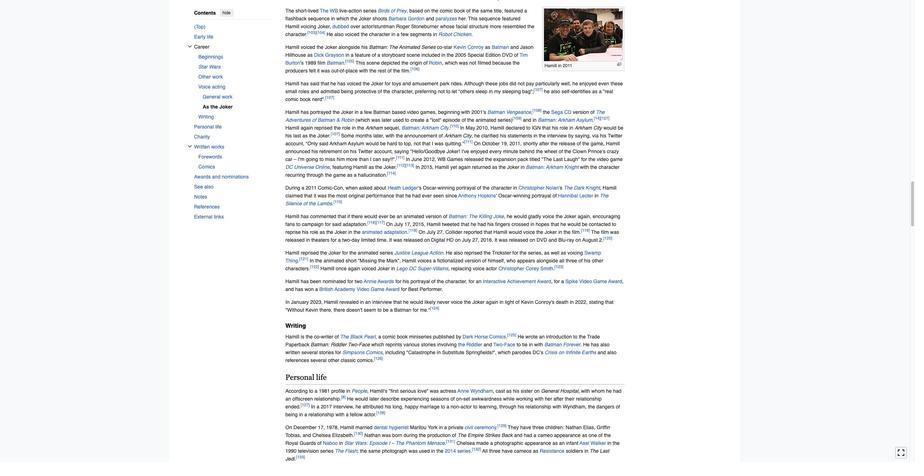 Task type: vqa. For each thing, say whether or not it's contained in the screenshot.
fullScreen image
yes



Task type: describe. For each thing, give the bounding box(es) containing it.
x small image
[[188, 44, 192, 48]]

x small image
[[188, 144, 192, 149]]

fullscreen image
[[898, 450, 906, 457]]



